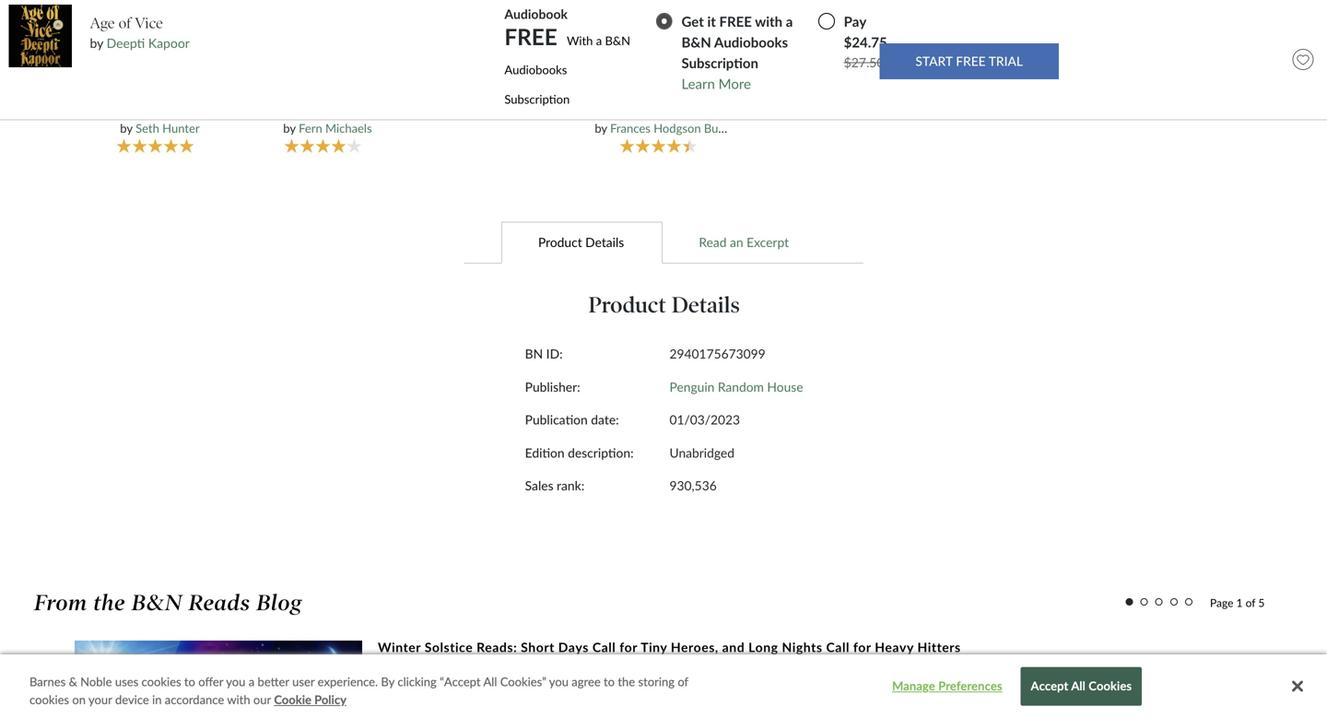Task type: describe. For each thing, give the bounding box(es) containing it.
solstice
[[425, 640, 473, 655]]

accept
[[1031, 679, 1069, 694]]

b&n for with a b&n audiobooks subscription learn more
[[682, 34, 712, 50]]

to left go
[[548, 705, 560, 718]]

1 vertical spatial the
[[740, 683, 761, 699]]

read an excerpt link
[[662, 221, 827, 264]]

trial
[[989, 54, 1024, 69]]

sixes:
[[472, 65, 500, 78]]

keepers
[[327, 104, 367, 117]]

1 that from the left
[[841, 683, 864, 699]]

description:
[[568, 445, 634, 460]]

the sixes: a novel link
[[427, 65, 564, 79]]

linoleum image
[[919, 0, 1082, 56]]

1 horizontal spatial cookies
[[142, 675, 181, 689]]

a for way
[[789, 65, 796, 78]]

news?
[[714, 705, 749, 718]]

a inside with a b&n audiobooks subscription learn more
[[786, 13, 793, 29]]

cookie policy
[[274, 693, 347, 707]]

b&n reads blog
[[132, 590, 303, 617]]

uses
[[115, 675, 139, 689]]

finders keepers link
[[259, 104, 396, 118]]

year
[[529, 661, 553, 677]]

news
[[796, 683, 826, 699]]

nights
[[782, 640, 823, 655]]

linoleum element
[[919, 0, 1087, 128]]

the inside barnes & noble uses cookies to offer you a better user experience. by clicking "accept all cookies" you agree to the storing of cookies on your device in accordance with our
[[618, 675, 636, 689]]

cookies"
[[500, 675, 547, 689]]

accept all cookies
[[1031, 679, 1133, 694]]

930,536
[[670, 478, 717, 493]]

id:
[[547, 346, 563, 362]]

product inside "link"
[[539, 235, 583, 250]]

fern
[[299, 121, 322, 136]]

natural
[[944, 661, 983, 677]]

of inside 'age of vice by deepti kapoor'
[[119, 14, 131, 32]]

burnett
[[704, 121, 744, 136]]

product details inside tab panel
[[589, 291, 740, 319]]

1 horizontal spatial for
[[854, 640, 872, 655]]

agree
[[572, 675, 601, 689]]

with a b&n audiobooks subscription learn more
[[682, 13, 793, 92]]

hodgson
[[654, 121, 701, 136]]

2 horizontal spatial free
[[956, 54, 986, 69]]

winter solstice reads: short days call for tiny heroes, and long nights call for heavy hitters it's the shortest day of the year and the longest night here in the northern hemisphere, and it's only natural for there to be a little seasonal depression as our sunlight dwindles. the good news is that now that we've hit the shortest day, there's nowhere to go but up. the other good news? there […]
[[378, 640, 1003, 718]]

little
[[454, 683, 478, 699]]

unabridged
[[670, 445, 735, 460]]

details inside product details "link"
[[586, 235, 624, 250]]

hit
[[957, 683, 972, 699]]

accordance
[[165, 693, 224, 707]]

a inside the sixes: a novel kate white
[[502, 65, 509, 78]]

penguin
[[670, 379, 715, 395]]

longest
[[602, 661, 644, 677]]

01/03/2023
[[670, 412, 741, 428]]

to left be
[[411, 683, 423, 699]]

from
[[34, 590, 87, 617]]

edition
[[525, 445, 565, 460]]

michaels
[[326, 121, 372, 136]]

days
[[559, 640, 589, 655]]

bn
[[525, 346, 543, 362]]

a inside winter solstice reads: short days call for tiny heroes, and long nights call for heavy hitters it's the shortest day of the year and the longest night here in the northern hemisphere, and it's only natural for there to be a little seasonal depression as our sunlight dwindles. the good news is that now that we've hit the shortest day, there's nowhere to go but up. the other good news? there […]
[[444, 683, 450, 699]]

the sixes: a novel image
[[415, 0, 581, 56]]

depression
[[533, 683, 595, 699]]

2 you from the left
[[549, 675, 569, 689]]

an
[[730, 235, 744, 250]]

1 vertical spatial shortest
[[378, 705, 425, 718]]

to up 'accordance'
[[184, 675, 195, 689]]

product details inside "link"
[[539, 235, 624, 250]]

time of terror by seth hunter
[[120, 104, 200, 136]]

terror
[[165, 104, 195, 117]]

sales
[[525, 478, 554, 493]]

experience.
[[318, 675, 378, 689]]

option containing winter solstice reads: short days call for tiny heroes, and long nights call for heavy hitters
[[75, 638, 1198, 718]]

it
[[708, 13, 716, 29]]

our inside winter solstice reads: short days call for tiny heroes, and long nights call for heavy hitters it's the shortest day of the year and the longest night here in the northern hemisphere, and it's only natural for there to be a little seasonal depression as our sunlight dwindles. the good news is that now that we've hit the shortest day, there's nowhere to go but up. the other good news? there […]
[[613, 683, 632, 699]]

there's
[[454, 705, 492, 718]]

heroes,
[[671, 640, 719, 655]]

"accept
[[440, 675, 481, 689]]

the sixes: a novel element
[[415, 0, 583, 128]]

start free trial link
[[880, 43, 1060, 79]]

up.
[[603, 705, 620, 718]]

1 you from the left
[[226, 675, 246, 689]]

by for a
[[595, 121, 608, 136]]

a inside with a b&n audiobooks subscription
[[596, 33, 602, 48]]

offer
[[199, 675, 223, 689]]

but
[[581, 705, 600, 718]]

the right from
[[93, 590, 126, 617]]

long
[[749, 640, 779, 655]]

hemisphere,
[[799, 661, 870, 677]]

1 vertical spatial good
[[682, 705, 710, 718]]

excerpt
[[747, 235, 789, 250]]

sunlight
[[636, 683, 680, 699]]

privacy alert dialog
[[0, 655, 1328, 718]]

of inside winter solstice reads: short days call for tiny heroes, and long nights call for heavy hitters it's the shortest day of the year and the longest night here in the northern hemisphere, and it's only natural for there to be a little seasonal depression as our sunlight dwindles. the good news is that now that we've hit the shortest day, there's nowhere to go but up. the other good news? there […]
[[492, 661, 504, 677]]

better
[[258, 675, 289, 689]]

by inside finders keepers by fern michaels
[[283, 121, 296, 136]]

linoleum
[[977, 65, 1022, 78]]

short
[[521, 640, 555, 655]]

by
[[381, 675, 395, 689]]

here
[[679, 661, 704, 677]]

product details tab panel
[[342, 264, 987, 538]]

seasonal
[[482, 683, 530, 699]]

cookie policy link
[[274, 691, 347, 709]]

b&n for with a b&n audiobooks subscription
[[605, 33, 631, 48]]

our inside barnes & noble uses cookies to offer you a better user experience. by clicking "accept all cookies" you agree to the storing of cookies on your device in accordance with our
[[254, 693, 271, 707]]

linoleum link
[[931, 65, 1067, 79]]

and left it's
[[873, 661, 894, 677]]

way
[[851, 65, 873, 78]]

5
[[1259, 596, 1266, 610]]

publisher:
[[525, 379, 581, 395]]

a for frances
[[624, 104, 632, 117]]

vice
[[135, 14, 163, 32]]

the left year
[[507, 661, 526, 677]]

frances hodgson burnett link
[[611, 121, 744, 136]]

noble
[[80, 675, 112, 689]]

in inside barnes & noble uses cookies to offer you a better user experience. by clicking "accept all cookies" you agree to the storing of cookies on your device in accordance with our
[[152, 693, 162, 707]]

all inside button
[[1072, 679, 1086, 694]]

time
[[125, 104, 150, 117]]

winter solstice reads: short days call for tiny heroes, and long nights call for heavy hitters link
[[378, 638, 962, 657]]

there
[[378, 683, 408, 699]]

with inside with a b&n audiobooks subscription learn more
[[755, 13, 783, 29]]

0 vertical spatial shortest
[[419, 661, 466, 677]]

your
[[89, 693, 112, 707]]

on
[[72, 693, 86, 707]]

bn id:
[[525, 346, 563, 362]]

[…]
[[788, 705, 805, 718]]

it's
[[378, 661, 394, 677]]



Task type: vqa. For each thing, say whether or not it's contained in the screenshot.


Task type: locate. For each thing, give the bounding box(es) containing it.
by down the age
[[90, 35, 103, 51]]

audiobooks inside with a b&n audiobooks subscription
[[505, 62, 568, 77]]

preferences
[[939, 679, 1003, 694]]

$24.75
[[844, 34, 888, 50]]

subscription up learn more link
[[682, 54, 759, 71]]

publication date:
[[525, 412, 619, 428]]

pay $24.75 $27.50
[[844, 13, 888, 70]]

b&n inside with a b&n audiobooks subscription
[[605, 33, 631, 48]]

1
[[1237, 596, 1244, 610]]

0 horizontal spatial in
[[152, 693, 162, 707]]

subscription inside with a b&n audiobooks subscription
[[505, 92, 570, 106]]

shortest down 'there' at left bottom
[[378, 705, 425, 718]]

1 horizontal spatial a
[[624, 104, 632, 117]]

northern
[[743, 661, 795, 677]]

with right get it free
[[755, 13, 783, 29]]

2 vertical spatial the
[[623, 705, 645, 718]]

go
[[563, 705, 577, 718]]

manage
[[893, 679, 936, 694]]

by inside 'age of vice by deepti kapoor'
[[90, 35, 103, 51]]

of right night
[[678, 675, 689, 689]]

0 horizontal spatial details
[[586, 235, 624, 250]]

in inside winter solstice reads: short days call for tiny heroes, and long nights call for heavy hitters it's the shortest day of the year and the longest night here in the northern hemisphere, and it's only natural for there to be a little seasonal depression as our sunlight dwindles. the good news is that now that we've hit the shortest day, there's nowhere to go but up. the other good news? there […]
[[708, 661, 718, 677]]

audiobooks down get it free
[[715, 34, 789, 50]]

the up there
[[740, 683, 761, 699]]

0 horizontal spatial the
[[450, 65, 469, 78]]

product inside tab panel
[[589, 291, 667, 319]]

0 horizontal spatial subscription
[[505, 92, 570, 106]]

0 vertical spatial details
[[586, 235, 624, 250]]

2 horizontal spatial for
[[987, 661, 1003, 677]]

0 vertical spatial product details
[[539, 235, 624, 250]]

1 vertical spatial product
[[589, 291, 667, 319]]

1 horizontal spatial you
[[549, 675, 569, 689]]

user
[[292, 675, 315, 689]]

in
[[708, 661, 718, 677], [152, 693, 162, 707]]

&
[[69, 675, 77, 689]]

call
[[593, 640, 616, 655], [827, 640, 850, 655]]

time of terror element
[[78, 0, 247, 167]]

2 call from the left
[[827, 640, 850, 655]]

read
[[699, 235, 727, 250]]

that right is
[[841, 683, 864, 699]]

1 horizontal spatial subscription
[[682, 54, 759, 71]]

that
[[841, 683, 864, 699], [895, 683, 918, 699]]

princess
[[662, 104, 703, 117]]

hunter
[[162, 121, 200, 136]]

$27.50
[[844, 54, 885, 70]]

of
[[119, 14, 131, 32], [153, 104, 163, 117], [1246, 596, 1256, 610], [492, 661, 504, 677], [678, 675, 689, 689]]

device
[[115, 693, 149, 707]]

0 vertical spatial cookies
[[142, 675, 181, 689]]

a right with
[[596, 33, 602, 48]]

1 horizontal spatial b&n
[[682, 34, 712, 50]]

night
[[647, 661, 676, 677]]

seth
[[136, 121, 159, 136]]

the right hit
[[975, 683, 994, 699]]

audiobook
[[505, 6, 571, 22]]

a will and a way element
[[751, 0, 919, 128]]

1 horizontal spatial in
[[708, 661, 718, 677]]

rank:
[[557, 478, 585, 493]]

1 call from the left
[[593, 640, 616, 655]]

that down it's
[[895, 683, 918, 699]]

0 horizontal spatial our
[[254, 693, 271, 707]]

and up depression
[[556, 661, 577, 677]]

of right 'time'
[[153, 104, 163, 117]]

call up longest
[[593, 640, 616, 655]]

from the b&n reads blog
[[34, 590, 303, 617]]

age of vice by deepti kapoor
[[90, 14, 190, 51]]

a left better at the bottom of the page
[[249, 675, 255, 689]]

b&n down get at top right
[[682, 34, 712, 50]]

the right as on the left bottom of the page
[[618, 675, 636, 689]]

1 horizontal spatial the
[[623, 705, 645, 718]]

tiny
[[641, 640, 668, 655]]

0 horizontal spatial a
[[502, 65, 509, 78]]

in right the device
[[152, 693, 162, 707]]

day,
[[428, 705, 451, 718]]

0 horizontal spatial call
[[593, 640, 616, 655]]

of up the deepti at the top
[[119, 14, 131, 32]]

call up hemisphere,
[[827, 640, 850, 655]]

the up dwindles.
[[721, 661, 740, 677]]

0 vertical spatial the
[[450, 65, 469, 78]]

winter solstice reads: short days call for tiny heroes, and long nights call for heavy hitters image
[[75, 641, 362, 718]]

good up there
[[765, 683, 793, 699]]

manage preferences button
[[890, 668, 1006, 705]]

0 horizontal spatial with
[[227, 693, 250, 707]]

by left fern
[[283, 121, 296, 136]]

0 horizontal spatial good
[[682, 705, 710, 718]]

learn more link
[[682, 75, 752, 92]]

only
[[916, 661, 940, 677]]

time of terror link
[[92, 104, 228, 118]]

deepti
[[107, 35, 145, 51]]

shortest
[[419, 661, 466, 677], [378, 705, 425, 718]]

good down dwindles.
[[682, 705, 710, 718]]

the inside the sixes: a novel kate white
[[450, 65, 469, 78]]

tab list
[[43, 221, 1285, 264]]

0 horizontal spatial product
[[539, 235, 583, 250]]

1 vertical spatial subscription
[[505, 92, 570, 106]]

publication
[[525, 412, 588, 428]]

and
[[822, 65, 840, 78], [723, 640, 745, 655], [556, 661, 577, 677], [873, 661, 894, 677]]

all inside barnes & noble uses cookies to offer you a better user experience. by clicking "accept all cookies" you agree to the storing of cookies on your device in accordance with our
[[484, 675, 497, 689]]

b&n right with
[[605, 33, 631, 48]]

audiobooks inside with a b&n audiobooks subscription learn more
[[715, 34, 789, 50]]

b&n
[[605, 33, 631, 48], [682, 34, 712, 50]]

with right 'accordance'
[[227, 693, 250, 707]]

by for age
[[90, 35, 103, 51]]

1 vertical spatial cookies
[[30, 693, 69, 707]]

and left the long
[[723, 640, 745, 655]]

age
[[90, 14, 115, 32]]

get it free
[[682, 13, 752, 29]]

for left heavy
[[854, 640, 872, 655]]

our down better at the bottom of the page
[[254, 693, 271, 707]]

you right offer
[[226, 675, 246, 689]]

a will and a way image
[[751, 0, 917, 56]]

policy
[[315, 693, 347, 707]]

page 1 of 5
[[1211, 596, 1266, 610]]

0 vertical spatial subscription
[[682, 54, 759, 71]]

by inside the a little princess by frances hodgson burnett
[[595, 121, 608, 136]]

0 horizontal spatial you
[[226, 675, 246, 689]]

the right it's
[[398, 661, 416, 677]]

a little princess link
[[595, 104, 732, 118]]

the up as on the left bottom of the page
[[580, 661, 599, 677]]

all right little
[[484, 675, 497, 689]]

a up frances
[[624, 104, 632, 117]]

1 horizontal spatial audiobooks
[[715, 34, 789, 50]]

of inside time of terror by seth hunter
[[153, 104, 163, 117]]

cookie
[[274, 693, 312, 707]]

a up kate white link
[[502, 65, 509, 78]]

1 horizontal spatial all
[[1072, 679, 1086, 694]]

0 vertical spatial in
[[708, 661, 718, 677]]

free
[[720, 13, 752, 29], [505, 23, 558, 50], [956, 54, 986, 69]]

1 vertical spatial audiobooks
[[505, 62, 568, 77]]

our right as on the left bottom of the page
[[613, 683, 632, 699]]

barnes & noble uses cookies to offer you a better user experience. by clicking "accept all cookies" you agree to the storing of cookies on your device in accordance with our
[[30, 675, 689, 707]]

subscription for with a b&n audiobooks subscription
[[505, 92, 570, 106]]

0 vertical spatial good
[[765, 683, 793, 699]]

b&n inside with a b&n audiobooks subscription learn more
[[682, 34, 712, 50]]

for up longest
[[620, 640, 638, 655]]

audiobooks up the white
[[505, 62, 568, 77]]

heavy
[[875, 640, 914, 655]]

0 vertical spatial audiobooks
[[715, 34, 789, 50]]

winter
[[378, 640, 421, 655]]

penguin random house
[[670, 379, 804, 395]]

audiobooks for with
[[505, 62, 568, 77]]

product details
[[539, 235, 624, 250], [589, 291, 740, 319]]

0 vertical spatial product
[[539, 235, 583, 250]]

kate
[[473, 82, 498, 97]]

age of vice image
[[9, 4, 72, 67]]

2 horizontal spatial the
[[740, 683, 761, 699]]

is
[[829, 683, 838, 699]]

option
[[75, 638, 1198, 718]]

of right day
[[492, 661, 504, 677]]

kate white link
[[473, 82, 533, 97]]

learn
[[682, 75, 715, 92]]

audiobooks for with
[[715, 34, 789, 50]]

with
[[567, 33, 593, 48]]

manage preferences
[[893, 679, 1003, 694]]

subscription for with a b&n audiobooks subscription learn more
[[682, 54, 759, 71]]

a left way
[[843, 65, 848, 78]]

a left will
[[789, 65, 796, 78]]

1 horizontal spatial with
[[755, 13, 783, 29]]

cookies up the device
[[142, 675, 181, 689]]

1 vertical spatial in
[[152, 693, 162, 707]]

2 horizontal spatial a
[[789, 65, 796, 78]]

1 horizontal spatial free
[[720, 13, 752, 29]]

shortest down solstice
[[419, 661, 466, 677]]

deepti kapoor link
[[107, 35, 190, 51]]

in right here
[[708, 661, 718, 677]]

a
[[786, 13, 793, 29], [596, 33, 602, 48], [843, 65, 848, 78], [249, 675, 255, 689], [444, 683, 450, 699]]

read an excerpt
[[699, 235, 789, 250]]

0 horizontal spatial b&n
[[605, 33, 631, 48]]

for up preferences at the bottom of page
[[987, 661, 1003, 677]]

1 vertical spatial details
[[672, 291, 740, 319]]

you left agree
[[549, 675, 569, 689]]

day
[[469, 661, 489, 677]]

start
[[916, 54, 953, 69]]

1 vertical spatial with
[[227, 693, 250, 707]]

a little princess element
[[580, 0, 751, 167]]

0 vertical spatial with
[[755, 13, 783, 29]]

0 horizontal spatial that
[[841, 683, 864, 699]]

tab list containing product details
[[43, 221, 1285, 264]]

add to wishlist image
[[1289, 45, 1319, 75]]

and right will
[[822, 65, 840, 78]]

finders
[[288, 104, 325, 117]]

other
[[648, 705, 678, 718]]

subscription inside with a b&n audiobooks subscription learn more
[[682, 54, 759, 71]]

0 horizontal spatial free
[[505, 23, 558, 50]]

cookies down the "barnes"
[[30, 693, 69, 707]]

more
[[719, 75, 752, 92]]

finders keepers by fern michaels
[[283, 104, 372, 136]]

1 horizontal spatial good
[[765, 683, 793, 699]]

a right be
[[444, 683, 450, 699]]

0 horizontal spatial cookies
[[30, 693, 69, 707]]

a inside the a little princess by frances hodgson burnett
[[624, 104, 632, 117]]

audiobooks
[[715, 34, 789, 50], [505, 62, 568, 77]]

with inside barnes & noble uses cookies to offer you a better user experience. by clicking "accept all cookies" you agree to the storing of cookies on your device in accordance with our
[[227, 693, 250, 707]]

barnes
[[30, 675, 66, 689]]

all right accept
[[1072, 679, 1086, 694]]

subscription
[[682, 54, 759, 71], [505, 92, 570, 106]]

1 horizontal spatial details
[[672, 291, 740, 319]]

with
[[755, 13, 783, 29], [227, 693, 250, 707]]

1 horizontal spatial our
[[613, 683, 632, 699]]

1 horizontal spatial that
[[895, 683, 918, 699]]

details
[[586, 235, 624, 250], [672, 291, 740, 319]]

2 that from the left
[[895, 683, 918, 699]]

1 vertical spatial product details
[[589, 291, 740, 319]]

of right 1
[[1246, 596, 1256, 610]]

of inside barnes & noble uses cookies to offer you a better user experience. by clicking "accept all cookies" you agree to the storing of cookies on your device in accordance with our
[[678, 675, 689, 689]]

hitters
[[918, 640, 962, 655]]

product details link
[[501, 221, 662, 264]]

0 horizontal spatial all
[[484, 675, 497, 689]]

a inside barnes & noble uses cookies to offer you a better user experience. by clicking "accept all cookies" you agree to the storing of cookies on your device in accordance with our
[[249, 675, 255, 689]]

by inside time of terror by seth hunter
[[120, 121, 133, 136]]

0 horizontal spatial audiobooks
[[505, 62, 568, 77]]

the left sixes:
[[450, 65, 469, 78]]

the right up. on the bottom
[[623, 705, 645, 718]]

cookies
[[1089, 679, 1133, 694]]

1 horizontal spatial call
[[827, 640, 850, 655]]

to right agree
[[604, 675, 615, 689]]

by down 'time'
[[120, 121, 133, 136]]

clicking
[[398, 675, 437, 689]]

0 horizontal spatial for
[[620, 640, 638, 655]]

1 horizontal spatial product
[[589, 291, 667, 319]]

accept all cookies button
[[1021, 667, 1143, 706]]

a will and a way link
[[763, 65, 900, 79]]

details inside product details tab panel
[[672, 291, 740, 319]]

by for time
[[120, 121, 133, 136]]

by left frances
[[595, 121, 608, 136]]

subscription down novel
[[505, 92, 570, 106]]

a up a will and a way
[[786, 13, 793, 29]]



